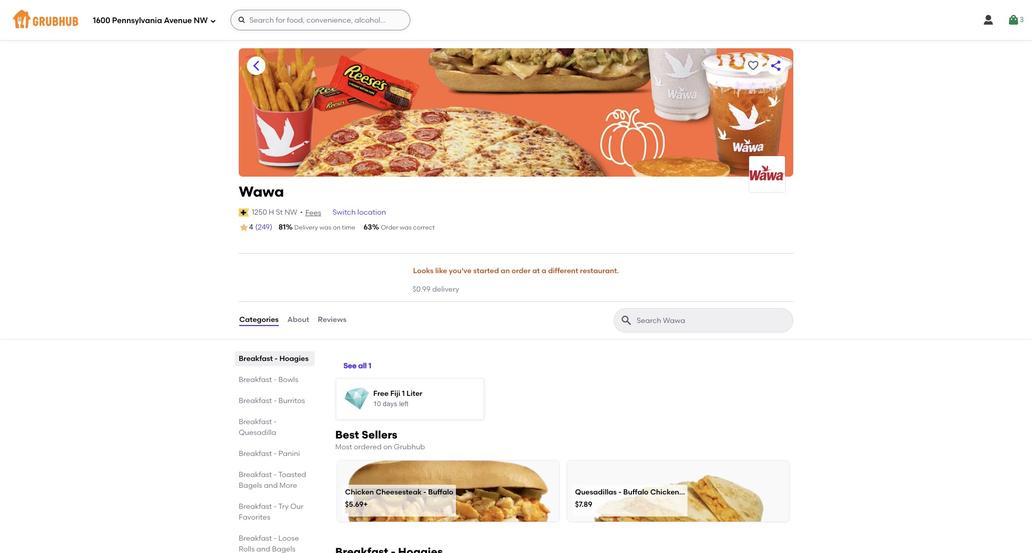 Task type: locate. For each thing, give the bounding box(es) containing it.
breakfast for breakfast - bowls
[[239, 375, 272, 384]]

buffalo right cheesesteak
[[428, 488, 454, 497]]

different
[[548, 267, 578, 275]]

breakfast inside breakfast - quesadilla
[[239, 417, 272, 426]]

8 breakfast from the top
[[239, 534, 272, 543]]

breakfast inside breakfast - toasted bagels and more
[[239, 470, 272, 479]]

1 vertical spatial 1
[[402, 389, 405, 398]]

- inside 'quesadillas - buffalo chicken... $7.89'
[[619, 488, 622, 497]]

breakfast for breakfast - try our favorites
[[239, 502, 272, 511]]

pennsylvania
[[112, 16, 162, 25]]

switch location
[[333, 208, 386, 217]]

time
[[342, 224, 355, 231]]

5 breakfast from the top
[[239, 449, 272, 458]]

1 right 'fiji'
[[402, 389, 405, 398]]

4 breakfast from the top
[[239, 417, 272, 426]]

on
[[333, 224, 340, 231], [383, 442, 392, 451]]

breakfast down quesadilla
[[239, 449, 272, 458]]

was right order
[[400, 224, 412, 231]]

breakfast - loose rolls and bagels
[[239, 534, 299, 553]]

breakfast - quesadilla
[[239, 417, 277, 437]]

- for breakfast - loose rolls and bagels
[[274, 534, 277, 543]]

quesadilla
[[239, 428, 276, 437]]

was down fees button at the left
[[320, 224, 331, 231]]

1 vertical spatial nw
[[285, 208, 297, 217]]

switch location button
[[332, 207, 387, 218]]

breakfast up 'favorites'
[[239, 502, 272, 511]]

see all 1
[[344, 362, 371, 370]]

0 horizontal spatial on
[[333, 224, 340, 231]]

breakfast - bowls tab
[[239, 374, 311, 385]]

breakfast for breakfast - panini
[[239, 449, 272, 458]]

0 horizontal spatial bagels
[[239, 481, 262, 490]]

at
[[532, 267, 540, 275]]

3 breakfast from the top
[[239, 396, 272, 405]]

- for breakfast - toasted bagels and more
[[274, 470, 277, 479]]

bagels inside the breakfast - loose rolls and bagels
[[272, 545, 295, 553]]

- inside breakfast - try our favorites
[[274, 502, 277, 511]]

0 horizontal spatial was
[[320, 224, 331, 231]]

63
[[364, 223, 372, 232]]

breakfast for breakfast - toasted bagels and more
[[239, 470, 272, 479]]

- right quesadillas
[[619, 488, 622, 497]]

1250 h st nw
[[252, 208, 297, 217]]

nw left the •
[[285, 208, 297, 217]]

- for breakfast - try our favorites
[[274, 502, 277, 511]]

1 horizontal spatial bagels
[[272, 545, 295, 553]]

and right rolls
[[256, 545, 270, 553]]

h
[[269, 208, 274, 217]]

nw inside button
[[285, 208, 297, 217]]

0 horizontal spatial 1
[[369, 362, 371, 370]]

- right cheesesteak
[[423, 488, 426, 497]]

0 horizontal spatial nw
[[194, 16, 208, 25]]

- left the panini
[[274, 449, 277, 458]]

2 horizontal spatial svg image
[[1008, 14, 1020, 26]]

bagels down loose
[[272, 545, 295, 553]]

1 inside see all 1 button
[[369, 362, 371, 370]]

1 vertical spatial bagels
[[272, 545, 295, 553]]

order was correct
[[381, 224, 435, 231]]

1 horizontal spatial was
[[400, 224, 412, 231]]

1 horizontal spatial on
[[383, 442, 392, 451]]

- inside the chicken cheesesteak - buffalo $5.69 +
[[423, 488, 426, 497]]

hoagies
[[279, 354, 309, 363]]

1 breakfast from the top
[[239, 354, 273, 363]]

favorites
[[239, 513, 270, 522]]

burritos
[[278, 396, 305, 405]]

and for more
[[264, 481, 278, 490]]

$5.69
[[345, 500, 364, 509]]

1 horizontal spatial buffalo
[[623, 488, 649, 497]]

breakfast inside breakfast - try our favorites
[[239, 502, 272, 511]]

fees button
[[305, 207, 322, 219]]

breakfast up breakfast - bowls
[[239, 354, 273, 363]]

buffalo inside the chicken cheesesteak - buffalo $5.69 +
[[428, 488, 454, 497]]

$7.89
[[575, 500, 592, 509]]

svg image
[[982, 14, 995, 26], [1008, 14, 1020, 26], [210, 18, 216, 24]]

fees
[[305, 208, 321, 217]]

2 was from the left
[[400, 224, 412, 231]]

0 horizontal spatial buffalo
[[428, 488, 454, 497]]

1250
[[252, 208, 267, 217]]

- left bowls
[[274, 375, 277, 384]]

1 buffalo from the left
[[428, 488, 454, 497]]

breakfast
[[239, 354, 273, 363], [239, 375, 272, 384], [239, 396, 272, 405], [239, 417, 272, 426], [239, 449, 272, 458], [239, 470, 272, 479], [239, 502, 272, 511], [239, 534, 272, 543]]

on inside best sellers most ordered on grubhub
[[383, 442, 392, 451]]

1 vertical spatial on
[[383, 442, 392, 451]]

bagels up 'favorites'
[[239, 481, 262, 490]]

- left toasted
[[274, 470, 277, 479]]

-
[[275, 354, 278, 363], [274, 375, 277, 384], [274, 396, 277, 405], [274, 417, 277, 426], [274, 449, 277, 458], [274, 470, 277, 479], [423, 488, 426, 497], [619, 488, 622, 497], [274, 502, 277, 511], [274, 534, 277, 543]]

nw
[[194, 16, 208, 25], [285, 208, 297, 217]]

buffalo left chicken...
[[623, 488, 649, 497]]

1 right 'all'
[[369, 362, 371, 370]]

breakfast down breakfast - bowls
[[239, 396, 272, 405]]

$0.99
[[413, 285, 431, 294]]

2 breakfast from the top
[[239, 375, 272, 384]]

breakfast inside the breakfast - loose rolls and bagels
[[239, 534, 272, 543]]

cheesesteak
[[376, 488, 422, 497]]

like
[[435, 267, 447, 275]]

1 vertical spatial and
[[256, 545, 270, 553]]

3
[[1020, 15, 1024, 24]]

1 was from the left
[[320, 224, 331, 231]]

- left "burritos"
[[274, 396, 277, 405]]

main navigation navigation
[[0, 0, 1032, 40]]

- inside breakfast - toasted bagels and more
[[274, 470, 277, 479]]

Search Wawa search field
[[636, 316, 790, 325]]

breakfast - try our favorites
[[239, 502, 303, 522]]

on left time
[[333, 224, 340, 231]]

0 horizontal spatial svg image
[[210, 18, 216, 24]]

- left 'try'
[[274, 502, 277, 511]]

0 vertical spatial and
[[264, 481, 278, 490]]

1 horizontal spatial nw
[[285, 208, 297, 217]]

most
[[335, 442, 352, 451]]

0 vertical spatial bagels
[[239, 481, 262, 490]]

was
[[320, 224, 331, 231], [400, 224, 412, 231]]

categories
[[239, 316, 279, 324]]

buffalo
[[428, 488, 454, 497], [623, 488, 649, 497]]

6 breakfast from the top
[[239, 470, 272, 479]]

delivery
[[294, 224, 318, 231]]

magnifying glass icon image
[[620, 314, 633, 326]]

nw right avenue
[[194, 16, 208, 25]]

breakfast - burritos
[[239, 396, 305, 405]]

1600 pennsylvania avenue nw
[[93, 16, 208, 25]]

$0.99 delivery
[[413, 285, 459, 294]]

and left more at left bottom
[[264, 481, 278, 490]]

correct
[[413, 224, 435, 231]]

breakfast up quesadilla
[[239, 417, 272, 426]]

star icon image
[[239, 222, 249, 233]]

a
[[542, 267, 546, 275]]

1
[[369, 362, 371, 370], [402, 389, 405, 398]]

toasted
[[278, 470, 306, 479]]

0 vertical spatial on
[[333, 224, 340, 231]]

breakfast down breakfast - panini
[[239, 470, 272, 479]]

nw inside main navigation navigation
[[194, 16, 208, 25]]

breakfast - hoagies
[[239, 354, 309, 363]]

bowls
[[278, 375, 298, 384]]

best sellers most ordered on grubhub
[[335, 428, 425, 451]]

0 vertical spatial 1
[[369, 362, 371, 370]]

and inside breakfast - toasted bagels and more
[[264, 481, 278, 490]]

- up quesadilla
[[274, 417, 277, 426]]

- for breakfast - panini
[[274, 449, 277, 458]]

- left loose
[[274, 534, 277, 543]]

bagels
[[239, 481, 262, 490], [272, 545, 295, 553]]

nw for 1600 pennsylvania avenue nw
[[194, 16, 208, 25]]

2 buffalo from the left
[[623, 488, 649, 497]]

0 vertical spatial nw
[[194, 16, 208, 25]]

1 inside free fiji 1 liter 10 days left
[[402, 389, 405, 398]]

categories button
[[239, 302, 279, 339]]

and inside the breakfast - loose rolls and bagels
[[256, 545, 270, 553]]

- inside the breakfast - loose rolls and bagels
[[274, 534, 277, 543]]

7 breakfast from the top
[[239, 502, 272, 511]]

save this restaurant image
[[747, 60, 760, 72]]

- left hoagies
[[275, 354, 278, 363]]

chicken...
[[650, 488, 685, 497]]

- inside breakfast - quesadilla
[[274, 417, 277, 426]]

on down sellers
[[383, 442, 392, 451]]

and
[[264, 481, 278, 490], [256, 545, 270, 553]]

all
[[358, 362, 367, 370]]

breakfast - panini
[[239, 449, 300, 458]]

breakfast for breakfast - burritos
[[239, 396, 272, 405]]

chicken cheesesteak - buffalo $5.69 +
[[345, 488, 454, 509]]

days
[[383, 400, 397, 408]]

1 horizontal spatial 1
[[402, 389, 405, 398]]

breakfast up breakfast - burritos
[[239, 375, 272, 384]]

breakfast up rolls
[[239, 534, 272, 543]]



Task type: vqa. For each thing, say whether or not it's contained in the screenshot.
1 to the bottom
yes



Task type: describe. For each thing, give the bounding box(es) containing it.
wawa
[[239, 183, 284, 200]]

try
[[278, 502, 289, 511]]

looks like you've started an order at a different restaurant. button
[[413, 260, 620, 283]]

breakfast - toasted bagels and more tab
[[239, 469, 311, 491]]

rolls
[[239, 545, 255, 553]]

see all 1 button
[[344, 357, 371, 376]]

svg image
[[238, 16, 246, 24]]

looks
[[413, 267, 434, 275]]

liter
[[407, 389, 422, 398]]

81
[[279, 223, 286, 232]]

breakfast for breakfast - quesadilla
[[239, 417, 272, 426]]

10
[[373, 400, 381, 408]]

was for 81
[[320, 224, 331, 231]]

reviews
[[318, 316, 347, 324]]

breakfast - bowls
[[239, 375, 298, 384]]

1 for fiji
[[402, 389, 405, 398]]

reviews button
[[317, 302, 347, 339]]

order
[[381, 224, 398, 231]]

•
[[300, 208, 303, 217]]

4
[[249, 223, 253, 232]]

breakfast for breakfast - hoagies
[[239, 354, 273, 363]]

location
[[357, 208, 386, 217]]

delivery was on time
[[294, 224, 355, 231]]

- for breakfast - burritos
[[274, 396, 277, 405]]

an
[[501, 267, 510, 275]]

breakfast - quesadilla tab
[[239, 416, 311, 438]]

share icon image
[[770, 60, 782, 72]]

looks like you've started an order at a different restaurant.
[[413, 267, 619, 275]]

quesadillas - buffalo chicken... $7.89
[[575, 488, 685, 509]]

breakfast for breakfast - loose rolls and bagels
[[239, 534, 272, 543]]

restaurant.
[[580, 267, 619, 275]]

1 horizontal spatial svg image
[[982, 14, 995, 26]]

breakfast - try our favorites tab
[[239, 501, 311, 523]]

subscription pass image
[[239, 208, 249, 217]]

- for breakfast - quesadilla
[[274, 417, 277, 426]]

grubhub
[[394, 442, 425, 451]]

ordered
[[354, 442, 382, 451]]

was for 63
[[400, 224, 412, 231]]

see
[[344, 362, 357, 370]]

delivery
[[432, 285, 459, 294]]

bagels inside breakfast - toasted bagels and more
[[239, 481, 262, 490]]

• fees
[[300, 208, 321, 217]]

1 for all
[[369, 362, 371, 370]]

svg image inside 3 button
[[1008, 14, 1020, 26]]

about
[[287, 316, 309, 324]]

our
[[290, 502, 303, 511]]

breakfast - loose rolls and bagels tab
[[239, 533, 311, 553]]

free
[[373, 389, 389, 398]]

order
[[512, 267, 531, 275]]

breakfast - hoagies tab
[[239, 353, 311, 364]]

- for quesadillas - buffalo chicken... $7.89
[[619, 488, 622, 497]]

rewards image
[[345, 386, 369, 411]]

avenue
[[164, 16, 192, 25]]

loose
[[278, 534, 299, 543]]

st
[[276, 208, 283, 217]]

+
[[364, 500, 368, 509]]

1600
[[93, 16, 110, 25]]

breakfast - burritos tab
[[239, 395, 311, 406]]

- for breakfast - bowls
[[274, 375, 277, 384]]

breakfast - panini tab
[[239, 448, 311, 459]]

- for breakfast - hoagies
[[275, 354, 278, 363]]

best
[[335, 428, 359, 441]]

caret left icon image
[[250, 60, 262, 72]]

quesadillas
[[575, 488, 617, 497]]

and for bagels
[[256, 545, 270, 553]]

1250 h st nw button
[[251, 207, 298, 218]]

buffalo inside 'quesadillas - buffalo chicken... $7.89'
[[623, 488, 649, 497]]

save this restaurant button
[[744, 56, 763, 75]]

3 button
[[1008, 11, 1024, 29]]

about button
[[287, 302, 310, 339]]

nw for 1250 h st nw
[[285, 208, 297, 217]]

left
[[399, 400, 408, 408]]

you've
[[449, 267, 472, 275]]

Search for food, convenience, alcohol... search field
[[230, 10, 410, 30]]

wawa logo image
[[749, 156, 785, 192]]

chicken
[[345, 488, 374, 497]]

more
[[280, 481, 297, 490]]

fiji
[[390, 389, 400, 398]]

(249)
[[255, 223, 272, 232]]

free fiji 1 liter 10 days left
[[373, 389, 422, 408]]

panini
[[278, 449, 300, 458]]

started
[[473, 267, 499, 275]]

sellers
[[362, 428, 397, 441]]

breakfast - toasted bagels and more
[[239, 470, 306, 490]]

switch
[[333, 208, 356, 217]]



